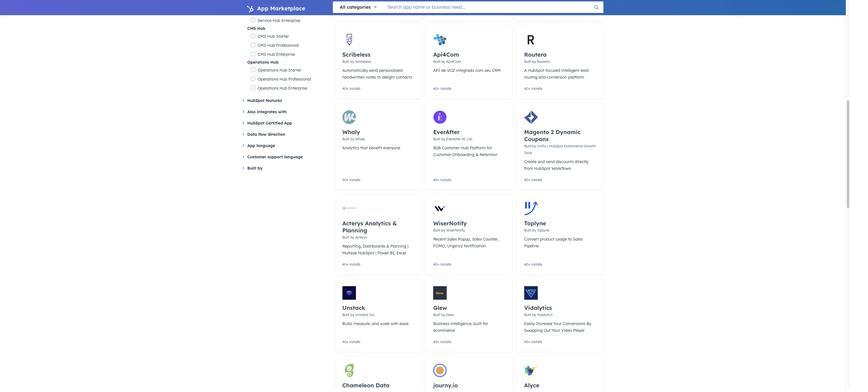 Task type: locate. For each thing, give the bounding box(es) containing it.
2 vertical spatial |
[[376, 251, 377, 256]]

by inside everafter built by everafter ai ltd.
[[442, 137, 445, 141]]

by for api4com
[[442, 60, 445, 64]]

cms hub
[[247, 26, 265, 31]]

1 vertical spatial enterprise
[[276, 52, 295, 57]]

professional for cms hub professional
[[276, 43, 299, 48]]

hub down cms hub enterprise
[[271, 60, 279, 65]]

with right scale
[[391, 321, 399, 327]]

api4com up "voz"
[[446, 60, 461, 64]]

unstack up build,
[[343, 305, 365, 312]]

built inside 'magento 2 dynamic coupons built by unific | hubspot ecommerce growth tools'
[[524, 144, 532, 148]]

1 horizontal spatial with
[[391, 321, 399, 327]]

routera up focused
[[537, 60, 550, 64]]

for inside 'business intelligence, built for ecommerce'
[[483, 321, 488, 327]]

by inside glew built by glew
[[442, 313, 445, 317]]

com
[[476, 68, 484, 73]]

app up service hub enterprise
[[257, 5, 269, 12]]

planning
[[343, 227, 367, 234], [391, 244, 407, 249]]

caret image inside built by dropdown button
[[243, 167, 244, 170]]

hub up "operations hub"
[[267, 52, 275, 57]]

customer inside "customer support language" dropdown button
[[247, 155, 266, 160]]

& for dashboards
[[387, 244, 389, 249]]

ai
[[462, 137, 466, 141]]

built up the convert
[[524, 228, 532, 233]]

alyce link
[[517, 357, 604, 389]]

by inside unstack built by unstack inc.
[[351, 313, 354, 317]]

hubspot inside 'magento 2 dynamic coupons built by unific | hubspot ecommerce growth tools'
[[549, 144, 563, 148]]

0 vertical spatial acterys
[[343, 220, 363, 227]]

caret image inside app language dropdown button
[[243, 144, 244, 147]]

your
[[554, 321, 562, 327], [552, 328, 560, 333]]

0 vertical spatial send
[[369, 68, 378, 73]]

all categories
[[340, 4, 371, 10]]

caret image
[[243, 111, 244, 113], [243, 122, 244, 124], [243, 156, 244, 158], [243, 167, 244, 170]]

1 service from the top
[[258, 0, 272, 5]]

data right chameleon
[[376, 382, 390, 389]]

sales up notification
[[472, 237, 482, 242]]

caret image inside hubspot features dropdown button
[[243, 99, 244, 102]]

0 vertical spatial language
[[257, 143, 275, 148]]

1 vertical spatial with
[[391, 321, 399, 327]]

built inside api4com built by api4com
[[433, 60, 441, 64]]

by for unstack
[[351, 313, 354, 317]]

starter up cms hub professional
[[276, 34, 289, 39]]

by inside acterys analytics & planning built by acterys
[[351, 235, 354, 240]]

build, measure, and scale with ease.
[[343, 321, 409, 327]]

built for api4com
[[433, 60, 441, 64]]

by for vidalytics
[[533, 313, 536, 317]]

caret image left app language
[[243, 144, 244, 147]]

whaly up analytics that benefit everyone
[[343, 129, 360, 136]]

data inside dropdown button
[[247, 132, 257, 137]]

voz
[[447, 68, 455, 73]]

by inside scribeless built by scribeless
[[351, 60, 354, 64]]

by inside routera built by routera
[[533, 60, 536, 64]]

for right built
[[483, 321, 488, 327]]

customer support language button
[[243, 154, 326, 160]]

operations hub professional
[[258, 77, 311, 82]]

1 vertical spatial starter
[[276, 34, 289, 39]]

starter up service hub professional
[[282, 0, 295, 5]]

| for coupons
[[548, 144, 548, 148]]

and left scale
[[372, 321, 379, 327]]

0 horizontal spatial &
[[387, 244, 389, 249]]

by for routera
[[533, 60, 536, 64]]

service up cms hub
[[258, 18, 272, 23]]

urgency
[[447, 244, 463, 249]]

contacts
[[396, 75, 412, 80]]

2 vertical spatial app
[[247, 143, 255, 148]]

built for routera
[[524, 60, 532, 64]]

analytics up dashboards
[[365, 220, 391, 227]]

hub up operations hub professional
[[280, 68, 287, 73]]

api4com
[[433, 51, 459, 58], [446, 60, 461, 64]]

0 horizontal spatial |
[[376, 251, 377, 256]]

customer
[[442, 146, 460, 151], [433, 152, 451, 157], [247, 155, 266, 160]]

1 vertical spatial |
[[408, 244, 409, 249]]

1 caret image from the top
[[243, 111, 244, 113]]

language down data flow direction
[[257, 143, 275, 148]]

to right notes
[[377, 75, 381, 80]]

1 vertical spatial send
[[546, 159, 555, 164]]

by down coupons
[[533, 144, 536, 148]]

caret image left flow
[[243, 133, 244, 136]]

& inside reporting, dashboards & planning | multiple hubspot  | power bi, excel
[[387, 244, 389, 249]]

0 vertical spatial caret image
[[243, 99, 244, 102]]

app inside dropdown button
[[247, 143, 255, 148]]

conversions
[[563, 321, 586, 327]]

built down app language
[[247, 166, 257, 171]]

1 vertical spatial caret image
[[243, 133, 244, 136]]

40 for unstack
[[343, 340, 347, 344]]

1 horizontal spatial app
[[257, 5, 269, 12]]

api4com up de
[[433, 51, 459, 58]]

professional up service hub enterprise
[[282, 9, 304, 14]]

by up routing
[[533, 60, 536, 64]]

operations for operations hub professional
[[258, 77, 279, 82]]

by inside api4com built by api4com
[[442, 60, 445, 64]]

1 horizontal spatial analytics
[[365, 220, 391, 227]]

built up analytics that benefit everyone
[[343, 137, 350, 141]]

professional up cms hub enterprise
[[276, 43, 299, 48]]

routing
[[524, 75, 538, 80]]

by up easily
[[533, 313, 536, 317]]

2 vertical spatial service
[[258, 18, 272, 23]]

hub up operations hub enterprise
[[280, 77, 287, 82]]

ecommerce
[[564, 144, 583, 148]]

3 service from the top
[[258, 18, 272, 23]]

2 vertical spatial professional
[[289, 77, 311, 82]]

hub down operations hub professional
[[280, 86, 287, 91]]

built inside vidalytics built by vidalytics
[[524, 313, 532, 317]]

coupons
[[524, 136, 549, 143]]

1 horizontal spatial planning
[[391, 244, 407, 249]]

1 vertical spatial professional
[[276, 43, 299, 48]]

focused
[[546, 68, 561, 73]]

and right the create
[[538, 159, 545, 164]]

b2b customer hub platform for customer onboarding & retention
[[433, 146, 498, 157]]

multiple
[[343, 251, 357, 256]]

hub for service hub professional
[[273, 9, 280, 14]]

with
[[278, 109, 287, 114], [391, 321, 399, 327]]

by up analytics that benefit everyone
[[351, 137, 354, 141]]

built for whaly
[[343, 137, 350, 141]]

built by
[[247, 166, 263, 171]]

40 + installs for acterys analytics & planning
[[343, 263, 361, 267]]

hub for cms hub enterprise
[[267, 52, 275, 57]]

operations down cms hub enterprise
[[247, 60, 269, 65]]

api
[[433, 68, 440, 73]]

app down data flow direction
[[247, 143, 255, 148]]

build,
[[343, 321, 353, 327]]

caret image inside "customer support language" dropdown button
[[243, 156, 244, 158]]

send up notes
[[369, 68, 378, 73]]

toplyne up "product"
[[537, 228, 549, 233]]

language
[[257, 143, 275, 148], [284, 155, 303, 160]]

app up data flow direction dropdown button
[[284, 121, 292, 126]]

0 vertical spatial everafter
[[433, 129, 460, 136]]

starter for cms hub starter
[[276, 34, 289, 39]]

send inside create and send discounts directly from hubspot workflows
[[546, 159, 555, 164]]

0 horizontal spatial sales
[[447, 237, 457, 242]]

your right out
[[552, 328, 560, 333]]

customer up built by
[[247, 155, 266, 160]]

caret image for data flow direction
[[243, 133, 244, 136]]

glew
[[433, 305, 447, 312], [446, 313, 454, 317]]

2 horizontal spatial &
[[476, 152, 479, 157]]

enterprise down cms hub professional
[[276, 52, 295, 57]]

1 horizontal spatial send
[[546, 159, 555, 164]]

built up easily
[[524, 313, 532, 317]]

hub down service hub professional
[[273, 18, 280, 23]]

1 vertical spatial data
[[376, 382, 390, 389]]

built up tools
[[524, 144, 532, 148]]

planning up reporting,
[[343, 227, 367, 234]]

40 + installs for everafter
[[433, 178, 452, 182]]

built inside routera built by routera
[[524, 60, 532, 64]]

by down customer support language
[[258, 166, 263, 171]]

1 horizontal spatial to
[[568, 237, 572, 242]]

hubspot down also
[[247, 121, 265, 126]]

hub up cms hub professional
[[267, 34, 275, 39]]

enterprise down marketplace at the left top
[[282, 18, 300, 23]]

40 for scribeless
[[343, 87, 347, 91]]

analytics left that
[[343, 146, 359, 151]]

by up the convert
[[533, 228, 536, 233]]

&
[[476, 152, 479, 157], [393, 220, 397, 227], [387, 244, 389, 249]]

0 vertical spatial starter
[[282, 0, 295, 5]]

starter
[[282, 0, 295, 5], [276, 34, 289, 39], [289, 68, 301, 73]]

0 vertical spatial |
[[548, 144, 548, 148]]

2 vertical spatial caret image
[[243, 144, 244, 147]]

40 for acterys
[[343, 263, 347, 267]]

ltd.
[[467, 137, 473, 141]]

0 horizontal spatial data
[[247, 132, 257, 137]]

4 caret image from the top
[[243, 167, 244, 170]]

business
[[433, 321, 450, 327]]

by up business
[[442, 313, 445, 317]]

planning for dashboards
[[391, 244, 407, 249]]

chameleon
[[343, 382, 374, 389]]

40 + installs for glew
[[433, 340, 452, 344]]

1 vertical spatial analytics
[[365, 220, 391, 227]]

1 vertical spatial glew
[[446, 313, 454, 317]]

for
[[487, 146, 492, 151], [483, 321, 488, 327]]

0 horizontal spatial send
[[369, 68, 378, 73]]

and right routing
[[539, 75, 546, 80]]

conversion
[[547, 75, 567, 80]]

0 vertical spatial for
[[487, 146, 492, 151]]

0 vertical spatial with
[[278, 109, 287, 114]]

+ for routera
[[529, 87, 531, 91]]

2 vertical spatial enterprise
[[289, 86, 307, 91]]

create
[[524, 159, 537, 164]]

hubspot
[[528, 68, 545, 73], [247, 98, 265, 103], [247, 121, 265, 126], [549, 144, 563, 148], [534, 166, 551, 171], [358, 251, 375, 256]]

0 vertical spatial data
[[247, 132, 257, 137]]

cms for cms hub enterprise
[[258, 52, 266, 57]]

built inside everafter built by everafter ai ltd.
[[433, 137, 441, 141]]

and
[[539, 75, 546, 80], [538, 159, 545, 164], [372, 321, 379, 327]]

by
[[351, 60, 354, 64], [442, 60, 445, 64], [533, 60, 536, 64], [351, 137, 354, 141], [442, 137, 445, 141], [533, 144, 536, 148], [258, 166, 263, 171], [442, 228, 445, 233], [533, 228, 536, 233], [351, 235, 354, 240], [351, 313, 354, 317], [442, 313, 445, 317], [533, 313, 536, 317]]

2 caret image from the top
[[243, 133, 244, 136]]

recent
[[433, 237, 446, 242]]

1 horizontal spatial &
[[393, 220, 397, 227]]

+ for wisernotify
[[438, 263, 440, 267]]

hub inside b2b customer hub platform for customer onboarding & retention
[[461, 146, 469, 151]]

also
[[247, 109, 256, 114]]

automatically send personalized handwritten notes to delight contacts
[[343, 68, 412, 80]]

dashboards
[[363, 244, 386, 249]]

built up b2b
[[433, 137, 441, 141]]

0 vertical spatial app
[[257, 5, 269, 12]]

with up hubspot certified app dropdown button on the top of the page
[[278, 109, 287, 114]]

built up recent
[[433, 228, 441, 233]]

sales right 'usage'
[[573, 237, 583, 242]]

hub up cms hub starter
[[257, 26, 265, 31]]

planning inside acterys analytics & planning built by acterys
[[343, 227, 367, 234]]

1 vertical spatial vidalytics
[[537, 313, 553, 317]]

planning up excel
[[391, 244, 407, 249]]

by inside wisernotify built by wisernotify
[[442, 228, 445, 233]]

hub down cms hub starter
[[267, 43, 275, 48]]

operations up hubspot features
[[258, 86, 279, 91]]

professional for service hub professional
[[282, 9, 304, 14]]

professional for operations hub professional
[[289, 77, 311, 82]]

built inside toplyne built by toplyne
[[524, 228, 532, 233]]

send up workflows
[[546, 159, 555, 164]]

operations down operations hub starter
[[258, 77, 279, 82]]

2 horizontal spatial |
[[548, 144, 548, 148]]

all categories button
[[333, 1, 384, 13]]

cms hub starter
[[258, 34, 289, 39]]

2 service from the top
[[258, 9, 272, 14]]

0 vertical spatial and
[[539, 75, 546, 80]]

1 vertical spatial everafter
[[446, 137, 461, 141]]

1 caret image from the top
[[243, 99, 244, 102]]

1 vertical spatial to
[[568, 237, 572, 242]]

everafter up b2b
[[433, 129, 460, 136]]

to
[[377, 75, 381, 80], [568, 237, 572, 242]]

caret image inside hubspot certified app dropdown button
[[243, 122, 244, 124]]

0 vertical spatial planning
[[343, 227, 367, 234]]

1 vertical spatial wisernotify
[[446, 228, 465, 233]]

caret image for built by
[[243, 167, 244, 170]]

1 vertical spatial for
[[483, 321, 488, 327]]

|
[[548, 144, 548, 148], [408, 244, 409, 249], [376, 251, 377, 256]]

1 vertical spatial and
[[538, 159, 545, 164]]

installs for whaly
[[350, 178, 361, 182]]

2 vertical spatial &
[[387, 244, 389, 249]]

reporting, dashboards & planning | multiple hubspot  | power bi, excel
[[343, 244, 409, 256]]

for up the retention
[[487, 146, 492, 151]]

unstack up the measure,
[[355, 313, 368, 317]]

1 vertical spatial scribeless
[[355, 60, 371, 64]]

analytics inside acterys analytics & planning built by acterys
[[365, 220, 391, 227]]

caret image inside data flow direction dropdown button
[[243, 133, 244, 136]]

caret image for also integrates with
[[243, 111, 244, 113]]

whaly up that
[[355, 137, 365, 141]]

2 horizontal spatial app
[[284, 121, 292, 126]]

service down service hub starter
[[258, 9, 272, 14]]

unstack
[[343, 305, 365, 312], [355, 313, 368, 317]]

wisernotify
[[433, 220, 467, 227], [446, 228, 465, 233]]

1 vertical spatial language
[[284, 155, 303, 160]]

toplyne up the convert
[[524, 220, 546, 227]]

hubspot inside hubspot features dropdown button
[[247, 98, 265, 103]]

built inside scribeless built by scribeless
[[343, 60, 350, 64]]

0 vertical spatial your
[[554, 321, 562, 327]]

0 vertical spatial service
[[258, 0, 272, 5]]

40 for api4com
[[433, 87, 438, 91]]

analytics
[[343, 146, 359, 151], [365, 220, 391, 227]]

caret image inside the also integrates with dropdown button
[[243, 111, 244, 113]]

growth
[[584, 144, 596, 148]]

built inside dropdown button
[[247, 166, 257, 171]]

& inside acterys analytics & planning built by acterys
[[393, 220, 397, 227]]

app for app marketplace
[[257, 5, 269, 12]]

caret image
[[243, 99, 244, 102], [243, 133, 244, 136], [243, 144, 244, 147]]

3 caret image from the top
[[243, 156, 244, 158]]

40 for wisernotify
[[433, 263, 438, 267]]

hubspot up also
[[247, 98, 265, 103]]

operations
[[247, 60, 269, 65], [258, 68, 279, 73], [258, 77, 279, 82], [258, 86, 279, 91]]

service for service hub enterprise
[[258, 18, 272, 23]]

40 + installs for whaly
[[343, 178, 361, 182]]

built for unstack
[[343, 313, 350, 317]]

1 horizontal spatial sales
[[472, 237, 482, 242]]

hub up service hub professional
[[273, 0, 280, 5]]

routera up a
[[524, 51, 547, 58]]

data left flow
[[247, 132, 257, 137]]

hubspot right the from
[[534, 166, 551, 171]]

by inside vidalytics built by vidalytics
[[533, 313, 536, 317]]

built up business
[[433, 313, 441, 317]]

hubspot right unific
[[549, 144, 563, 148]]

0 horizontal spatial language
[[257, 143, 275, 148]]

operations for operations hub enterprise
[[258, 86, 279, 91]]

40 + installs for routera
[[524, 87, 543, 91]]

planning inside reporting, dashboards & planning | multiple hubspot  | power bi, excel
[[391, 244, 407, 249]]

retention
[[480, 152, 498, 157]]

notification
[[464, 244, 486, 249]]

magento
[[524, 129, 549, 136]]

hub for service hub enterprise
[[273, 18, 280, 23]]

cms for cms hub professional
[[258, 43, 266, 48]]

1 vertical spatial planning
[[391, 244, 407, 249]]

by inside toplyne built by toplyne
[[533, 228, 536, 233]]

3 sales from the left
[[573, 237, 583, 242]]

2 horizontal spatial sales
[[573, 237, 583, 242]]

usage
[[556, 237, 567, 242]]

your up video
[[554, 321, 562, 327]]

app
[[257, 5, 269, 12], [284, 121, 292, 126], [247, 143, 255, 148]]

0 horizontal spatial planning
[[343, 227, 367, 234]]

built inside unstack built by unstack inc.
[[343, 313, 350, 317]]

1 horizontal spatial language
[[284, 155, 303, 160]]

2 caret image from the top
[[243, 122, 244, 124]]

hub for cms hub professional
[[267, 43, 275, 48]]

by up reporting,
[[351, 235, 354, 240]]

service for service hub starter
[[258, 0, 272, 5]]

everafter
[[433, 129, 460, 136], [446, 137, 461, 141]]

integrates
[[257, 109, 277, 114]]

acterys analytics & planning built by acterys
[[343, 220, 397, 240]]

| inside 'magento 2 dynamic coupons built by unific | hubspot ecommerce growth tools'
[[548, 144, 548, 148]]

that
[[360, 146, 368, 151]]

built inside whaly built by whaly
[[343, 137, 350, 141]]

0 vertical spatial &
[[476, 152, 479, 157]]

for inside b2b customer hub platform for customer onboarding & retention
[[487, 146, 492, 151]]

enterprise down operations hub professional
[[289, 86, 307, 91]]

caret image left hubspot features
[[243, 99, 244, 102]]

hub for operations hub professional
[[280, 77, 287, 82]]

hubspot down dashboards
[[358, 251, 375, 256]]

0 horizontal spatial to
[[377, 75, 381, 80]]

by left ai
[[442, 137, 445, 141]]

0 vertical spatial enterprise
[[282, 18, 300, 23]]

by inside whaly built by whaly
[[351, 137, 354, 141]]

by inside dropdown button
[[258, 166, 263, 171]]

built inside wisernotify built by wisernotify
[[433, 228, 441, 233]]

1 vertical spatial unstack
[[355, 313, 368, 317]]

0 vertical spatial scribeless
[[343, 51, 371, 58]]

bi,
[[390, 251, 396, 256]]

built up build,
[[343, 313, 350, 317]]

built
[[343, 60, 350, 64], [433, 60, 441, 64], [524, 60, 532, 64], [343, 137, 350, 141], [433, 137, 441, 141], [524, 144, 532, 148], [247, 166, 257, 171], [433, 228, 441, 233], [524, 228, 532, 233], [343, 235, 350, 240], [343, 313, 350, 317], [433, 313, 441, 317], [524, 313, 532, 317]]

hubspot up routing
[[528, 68, 545, 73]]

1 vertical spatial &
[[393, 220, 397, 227]]

by up build,
[[351, 313, 354, 317]]

caret image for hubspot certified app
[[243, 122, 244, 124]]

built for toplyne
[[524, 228, 532, 233]]

built inside acterys analytics & planning built by acterys
[[343, 235, 350, 240]]

operations down "operations hub"
[[258, 68, 279, 73]]

2 vertical spatial and
[[372, 321, 379, 327]]

service for service hub professional
[[258, 9, 272, 14]]

40 + installs
[[343, 9, 361, 13], [433, 9, 452, 13], [524, 9, 543, 13], [343, 87, 361, 91], [433, 87, 452, 91], [524, 87, 543, 91], [343, 178, 361, 182], [433, 178, 452, 182], [524, 178, 543, 182], [343, 263, 361, 267], [433, 263, 452, 267], [524, 263, 543, 267], [343, 340, 361, 344], [433, 340, 452, 344], [524, 340, 543, 344]]

language up built by dropdown button
[[284, 155, 303, 160]]

installs for everafter
[[441, 178, 452, 182]]

send
[[369, 68, 378, 73], [546, 159, 555, 164]]

+ for acterys
[[347, 263, 349, 267]]

1 vertical spatial service
[[258, 9, 272, 14]]

installs for glew
[[441, 340, 452, 344]]

2 sales from the left
[[472, 237, 482, 242]]

1 vertical spatial app
[[284, 121, 292, 126]]

installs for wisernotify
[[441, 263, 452, 267]]

by up de
[[442, 60, 445, 64]]

40 + installs for magento 2 dynamic coupons
[[524, 178, 543, 182]]

0 vertical spatial to
[[377, 75, 381, 80]]

direction
[[268, 132, 285, 137]]

wisernotify up recent
[[433, 220, 467, 227]]

0 horizontal spatial app
[[247, 143, 255, 148]]

app inside dropdown button
[[284, 121, 292, 126]]

3 caret image from the top
[[243, 144, 244, 147]]

40 for vidalytics
[[524, 340, 529, 344]]

built inside glew built by glew
[[433, 313, 441, 317]]

0 horizontal spatial analytics
[[343, 146, 359, 151]]

unstack built by unstack inc.
[[343, 305, 375, 317]]

delight
[[382, 75, 395, 80]]

by up recent
[[442, 228, 445, 233]]

0 horizontal spatial with
[[278, 109, 287, 114]]

ecommerce
[[433, 328, 455, 333]]

+ for whaly
[[347, 178, 349, 182]]

built up a
[[524, 60, 532, 64]]

by up automatically
[[351, 60, 354, 64]]

& for analytics
[[393, 220, 397, 227]]

2 vertical spatial starter
[[289, 68, 301, 73]]

built up reporting,
[[343, 235, 350, 240]]

vidalytics
[[524, 305, 552, 312], [537, 313, 553, 317]]

0 vertical spatial professional
[[282, 9, 304, 14]]

professional up operations hub enterprise
[[289, 77, 311, 82]]

wisernotify up popup,
[[446, 228, 465, 233]]

everafter left ai
[[446, 137, 461, 141]]

0 vertical spatial whaly
[[343, 129, 360, 136]]

sales up urgency
[[447, 237, 457, 242]]



Task type: vqa. For each thing, say whether or not it's contained in the screenshot.
Audit Logs link
no



Task type: describe. For each thing, give the bounding box(es) containing it.
create and send discounts directly from hubspot workflows
[[524, 159, 589, 171]]

by for scribeless
[[351, 60, 354, 64]]

1 horizontal spatial data
[[376, 382, 390, 389]]

intelligence,
[[451, 321, 473, 327]]

inc.
[[369, 313, 375, 317]]

0 vertical spatial vidalytics
[[524, 305, 552, 312]]

journy.io link
[[426, 357, 513, 389]]

increase
[[536, 321, 553, 327]]

1 vertical spatial routera
[[537, 60, 550, 64]]

0 vertical spatial wisernotify
[[433, 220, 467, 227]]

fomo,
[[433, 244, 446, 249]]

0 vertical spatial glew
[[433, 305, 447, 312]]

Search app name or business need... search field
[[384, 1, 604, 13]]

installs for toplyne
[[532, 263, 543, 267]]

hubspot features button
[[243, 97, 326, 104]]

integrado
[[456, 68, 475, 73]]

starter for service hub starter
[[282, 0, 295, 5]]

app language button
[[243, 142, 326, 149]]

hub for operations hub enterprise
[[280, 86, 287, 91]]

notes
[[366, 75, 376, 80]]

everafter built by everafter ai ltd.
[[433, 129, 473, 141]]

and inside a hubspot focused intelligent lead routing and conversion platform
[[539, 75, 546, 80]]

customer down b2b
[[433, 152, 451, 157]]

40 for everafter
[[433, 178, 438, 182]]

product
[[540, 237, 555, 242]]

hub for operations hub
[[271, 60, 279, 65]]

wisernotify inside wisernotify built by wisernotify
[[446, 228, 465, 233]]

send inside 'automatically send personalized handwritten notes to delight contacts'
[[369, 68, 378, 73]]

wisernotify built by wisernotify
[[433, 220, 467, 233]]

40 for routera
[[524, 87, 529, 91]]

cms hub enterprise
[[258, 52, 295, 57]]

hubspot inside create and send discounts directly from hubspot workflows
[[534, 166, 551, 171]]

hubspot certified app button
[[243, 120, 326, 127]]

platform
[[470, 146, 486, 151]]

hub for operations hub starter
[[280, 68, 287, 73]]

cms for cms hub
[[247, 26, 256, 31]]

crm
[[492, 68, 501, 73]]

built
[[474, 321, 482, 327]]

to inside convert product usage to sales pipeline
[[568, 237, 572, 242]]

b2b
[[433, 146, 441, 151]]

built by button
[[243, 165, 326, 172]]

1 horizontal spatial |
[[408, 244, 409, 249]]

marketplace
[[270, 5, 305, 12]]

by for everafter
[[442, 137, 445, 141]]

operations hub enterprise
[[258, 86, 307, 91]]

by for glew
[[442, 313, 445, 317]]

customer support language
[[247, 155, 303, 160]]

40 + installs for toplyne
[[524, 263, 543, 267]]

app marketplace
[[257, 5, 305, 12]]

easily increase your conversions by swapping out your video player
[[524, 321, 592, 333]]

convert
[[524, 237, 539, 242]]

handwritten
[[343, 75, 365, 80]]

recent sales popup, sales counter, fomo, urgency notification
[[433, 237, 499, 249]]

magento 2 dynamic coupons built by unific | hubspot ecommerce growth tools
[[524, 129, 596, 155]]

40 + installs for vidalytics
[[524, 340, 543, 344]]

personalized
[[379, 68, 403, 73]]

support
[[268, 155, 283, 160]]

business intelligence, built for ecommerce
[[433, 321, 488, 333]]

40 for magento
[[524, 178, 529, 182]]

hub for service hub starter
[[273, 0, 280, 5]]

planning for analytics
[[343, 227, 367, 234]]

service hub enterprise
[[258, 18, 300, 23]]

caret image for hubspot features
[[243, 99, 244, 102]]

by for wisernotify
[[442, 228, 445, 233]]

data flow direction
[[247, 132, 285, 137]]

workflows
[[552, 166, 571, 171]]

installs for unstack
[[350, 340, 361, 344]]

40 + installs for scribeless
[[343, 87, 361, 91]]

operations for operations hub
[[247, 60, 269, 65]]

hub for cms hub starter
[[267, 34, 275, 39]]

40 for toplyne
[[524, 263, 529, 267]]

routera built by routera
[[524, 51, 550, 64]]

convert product usage to sales pipeline
[[524, 237, 583, 249]]

0 vertical spatial routera
[[524, 51, 547, 58]]

1 vertical spatial whaly
[[355, 137, 365, 141]]

api de voz integrado com seu crm
[[433, 68, 501, 73]]

api4com built by api4com
[[433, 51, 461, 64]]

pipeline
[[524, 244, 539, 249]]

a
[[524, 68, 527, 73]]

platform
[[568, 75, 584, 80]]

0 vertical spatial unstack
[[343, 305, 365, 312]]

0 vertical spatial api4com
[[433, 51, 459, 58]]

automatically
[[343, 68, 368, 73]]

installs for vidalytics
[[532, 340, 543, 344]]

all
[[340, 4, 346, 10]]

directly
[[575, 159, 589, 164]]

discounts
[[556, 159, 574, 164]]

also integrates with
[[247, 109, 287, 114]]

+ for toplyne
[[529, 263, 531, 267]]

cms for cms hub starter
[[258, 34, 266, 39]]

data flow direction button
[[243, 131, 326, 138]]

starter for operations hub starter
[[289, 68, 301, 73]]

certified
[[266, 121, 283, 126]]

1 vertical spatial acterys
[[355, 235, 367, 240]]

compatible hubspot plans group
[[247, 0, 326, 93]]

enterprise for operations hub enterprise
[[289, 86, 307, 91]]

hubspot features
[[247, 98, 282, 103]]

1 vertical spatial toplyne
[[537, 228, 549, 233]]

40 + installs for unstack
[[343, 340, 361, 344]]

| for planning
[[376, 251, 377, 256]]

dynamic
[[556, 129, 581, 136]]

1 vertical spatial your
[[552, 328, 560, 333]]

+ for unstack
[[347, 340, 349, 344]]

2
[[551, 129, 554, 136]]

40 for glew
[[433, 340, 438, 344]]

power
[[378, 251, 389, 256]]

vidalytics built by vidalytics
[[524, 305, 553, 317]]

chameleon data
[[343, 382, 390, 389]]

installs for api4com
[[441, 87, 452, 91]]

a hubspot focused intelligent lead routing and conversion platform
[[524, 68, 589, 80]]

by inside 'magento 2 dynamic coupons built by unific | hubspot ecommerce growth tools'
[[533, 144, 536, 148]]

installs for magento
[[532, 178, 543, 182]]

+ for magento
[[529, 178, 531, 182]]

+ for scribeless
[[347, 87, 349, 91]]

with inside dropdown button
[[278, 109, 287, 114]]

hubspot inside reporting, dashboards & planning | multiple hubspot  | power bi, excel
[[358, 251, 375, 256]]

intelligent
[[562, 68, 580, 73]]

caret image for app language
[[243, 144, 244, 147]]

40 + installs for api4com
[[433, 87, 452, 91]]

+ for vidalytics
[[529, 340, 531, 344]]

everyone
[[383, 146, 400, 151]]

hubspot inside a hubspot focused intelligent lead routing and conversion platform
[[528, 68, 545, 73]]

lead
[[581, 68, 589, 73]]

journy.io
[[433, 382, 458, 389]]

1 sales from the left
[[447, 237, 457, 242]]

0 vertical spatial toplyne
[[524, 220, 546, 227]]

built for scribeless
[[343, 60, 350, 64]]

popup,
[[458, 237, 471, 242]]

caret image for customer support language
[[243, 156, 244, 158]]

built for vidalytics
[[524, 313, 532, 317]]

+ for glew
[[438, 340, 440, 344]]

enterprise for service hub enterprise
[[282, 18, 300, 23]]

1 vertical spatial api4com
[[446, 60, 461, 64]]

by for whaly
[[351, 137, 354, 141]]

+ for everafter
[[438, 178, 440, 182]]

and inside create and send discounts directly from hubspot workflows
[[538, 159, 545, 164]]

player
[[573, 328, 585, 333]]

scale
[[380, 321, 390, 327]]

reporting,
[[343, 244, 362, 249]]

flow
[[258, 132, 267, 137]]

+ for api4com
[[438, 87, 440, 91]]

enterprise for cms hub enterprise
[[276, 52, 295, 57]]

built for everafter
[[433, 137, 441, 141]]

40 for whaly
[[343, 178, 347, 182]]

sales inside convert product usage to sales pipeline
[[573, 237, 583, 242]]

features
[[266, 98, 282, 103]]

to inside 'automatically send personalized handwritten notes to delight contacts'
[[377, 75, 381, 80]]

hubspot certified app
[[247, 121, 292, 126]]

easily
[[524, 321, 535, 327]]

app language
[[247, 143, 275, 148]]

hubspot inside hubspot certified app dropdown button
[[247, 121, 265, 126]]

0 vertical spatial analytics
[[343, 146, 359, 151]]

40 + installs for wisernotify
[[433, 263, 452, 267]]

by for toplyne
[[533, 228, 536, 233]]

built for glew
[[433, 313, 441, 317]]

service hub professional
[[258, 9, 304, 14]]

& inside b2b customer hub platform for customer onboarding & retention
[[476, 152, 479, 157]]

glew built by glew
[[433, 305, 454, 317]]

scribeless built by scribeless
[[343, 51, 371, 64]]

swapping
[[524, 328, 543, 333]]

de
[[441, 68, 446, 73]]

operations for operations hub starter
[[258, 68, 279, 73]]

operations hub
[[247, 60, 279, 65]]

customer down everafter built by everafter ai ltd.
[[442, 146, 460, 151]]

built for wisernotify
[[433, 228, 441, 233]]



